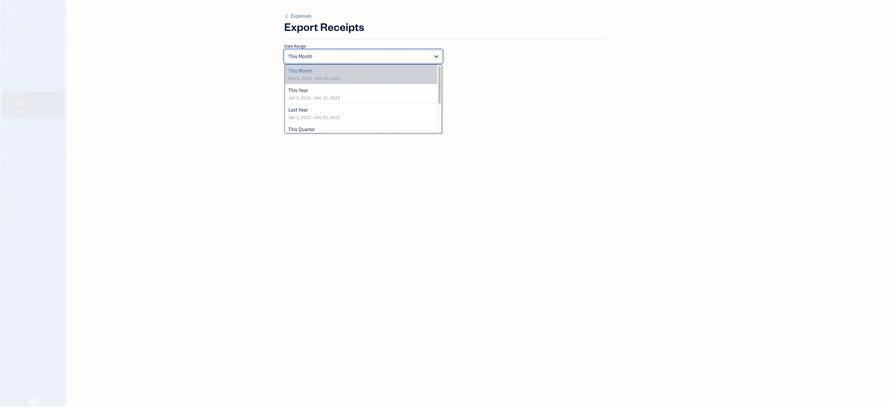 Task type: vqa. For each thing, say whether or not it's contained in the screenshot.
2nd Dec from the bottom of the list box containing This Month
yes



Task type: describe. For each thing, give the bounding box(es) containing it.
client image
[[4, 38, 11, 44]]

apps image
[[5, 181, 64, 185]]

expense image
[[4, 83, 11, 89]]

main element
[[0, 0, 81, 407]]

last
[[289, 107, 298, 113]]

range
[[294, 44, 306, 49]]

2 nov from the left
[[315, 76, 323, 81]]

export receipts
[[284, 20, 364, 34]]

this month
[[289, 53, 313, 59]]

generate file button
[[284, 66, 329, 78]]

report image
[[4, 165, 11, 171]]

generate
[[290, 68, 313, 75]]

2 2022 from the left
[[330, 115, 340, 120]]

chevronleft image
[[284, 12, 290, 20]]

- for last year
[[312, 115, 314, 120]]

this month option
[[285, 65, 437, 84]]

month for this month nov 1, 2023 - nov 30, 2023
[[299, 68, 313, 74]]

timer image
[[4, 131, 11, 137]]

dashboard image
[[4, 26, 11, 32]]

month for this month
[[299, 53, 313, 59]]

settings image
[[5, 219, 64, 224]]

- for this year
[[312, 95, 314, 101]]

jan for last year
[[289, 115, 295, 120]]

dec for this year
[[315, 95, 322, 101]]

dec for last year
[[315, 115, 322, 120]]

this for this month nov 1, 2023 - nov 30, 2023
[[289, 68, 298, 74]]

this for this quarter
[[289, 127, 298, 133]]

- for this month
[[313, 76, 314, 81]]

this year option
[[285, 84, 437, 104]]

project image
[[4, 120, 11, 126]]

money image
[[4, 142, 11, 148]]

list box containing this month
[[285, 65, 442, 143]]

expenses button
[[284, 12, 312, 20]]



Task type: locate. For each thing, give the bounding box(es) containing it.
this inside select date range field
[[289, 53, 298, 59]]

year
[[299, 87, 308, 93], [299, 107, 308, 113]]

this down this month
[[289, 68, 298, 74]]

1, down last
[[296, 115, 300, 120]]

0 vertical spatial 1,
[[297, 76, 301, 81]]

this up last
[[289, 87, 298, 93]]

1 2022 from the left
[[301, 115, 311, 120]]

this left "quarter"
[[289, 127, 298, 133]]

year for this year
[[299, 87, 308, 93]]

2 dec from the top
[[315, 115, 322, 120]]

month inside select date range field
[[299, 53, 313, 59]]

1, inside 'this month nov 1, 2023 - nov 30, 2023'
[[297, 76, 301, 81]]

0 vertical spatial month
[[299, 53, 313, 59]]

year right last
[[299, 107, 308, 113]]

month
[[299, 53, 313, 59], [299, 68, 313, 74]]

dec up "last year jan 1, 2022 - dec 31, 2022" at the left of the page
[[315, 95, 322, 101]]

1 vertical spatial 31,
[[323, 115, 329, 120]]

- up "last year jan 1, 2022 - dec 31, 2022" at the left of the page
[[312, 95, 314, 101]]

year inside "last year jan 1, 2022 - dec 31, 2022"
[[299, 107, 308, 113]]

31, down this year jan 1, 2023 - dec 31, 2023
[[323, 115, 329, 120]]

1, for this year
[[296, 95, 300, 101]]

jan up last
[[289, 95, 295, 101]]

receipts
[[321, 20, 364, 34]]

expenses
[[291, 13, 312, 19]]

dec inside this year jan 1, 2023 - dec 31, 2023
[[315, 95, 322, 101]]

nov
[[289, 76, 296, 81], [315, 76, 323, 81]]

month down range
[[299, 53, 313, 59]]

31,
[[323, 95, 329, 101], [323, 115, 329, 120]]

1, inside "last year jan 1, 2022 - dec 31, 2022"
[[296, 115, 300, 120]]

0 vertical spatial dec
[[315, 95, 322, 101]]

1 vertical spatial month
[[299, 68, 313, 74]]

generate file
[[290, 68, 323, 75]]

nov down file
[[315, 76, 323, 81]]

2 year from the top
[[299, 107, 308, 113]]

31, for this year
[[323, 95, 329, 101]]

jan inside "last year jan 1, 2022 - dec 31, 2022"
[[289, 115, 295, 120]]

1 year from the top
[[299, 87, 308, 93]]

1, down generate
[[297, 76, 301, 81]]

dec
[[315, 95, 322, 101], [315, 115, 322, 120]]

0 horizontal spatial 2022
[[301, 115, 311, 120]]

0 horizontal spatial nov
[[289, 76, 296, 81]]

2 vertical spatial 1,
[[296, 115, 300, 120]]

bank connections image
[[5, 209, 64, 214]]

Select date range field
[[284, 50, 442, 63]]

2 vertical spatial -
[[312, 115, 314, 120]]

this inside this year jan 1, 2023 - dec 31, 2023
[[289, 87, 298, 93]]

2023
[[302, 76, 312, 81], [331, 76, 341, 81], [301, 95, 311, 101], [330, 95, 340, 101]]

2 31, from the top
[[323, 115, 329, 120]]

31, for last year
[[323, 115, 329, 120]]

nov down generate
[[289, 76, 296, 81]]

1, for last year
[[296, 115, 300, 120]]

1 month from the top
[[299, 53, 313, 59]]

1 31, from the top
[[323, 95, 329, 101]]

jan down last
[[289, 115, 295, 120]]

1 dec from the top
[[315, 95, 322, 101]]

this month nov 1, 2023 - nov 30, 2023
[[289, 68, 341, 81]]

1 vertical spatial 1,
[[296, 95, 300, 101]]

1 this from the top
[[289, 53, 298, 59]]

payment image
[[4, 72, 11, 78]]

1 horizontal spatial nov
[[315, 76, 323, 81]]

31, up "last year jan 1, 2022 - dec 31, 2022" at the left of the page
[[323, 95, 329, 101]]

month left file
[[299, 68, 313, 74]]

1 jan from the top
[[289, 95, 295, 101]]

last year option
[[285, 104, 437, 124]]

1, for this month
[[297, 76, 301, 81]]

2 jan from the top
[[289, 115, 295, 120]]

dec inside "last year jan 1, 2022 - dec 31, 2022"
[[315, 115, 322, 120]]

month inside 'this month nov 1, 2023 - nov 30, 2023'
[[299, 68, 313, 74]]

jan for this year
[[289, 95, 295, 101]]

this for this month
[[289, 53, 298, 59]]

-
[[313, 76, 314, 81], [312, 95, 314, 101], [312, 115, 314, 120]]

1 nov from the left
[[289, 76, 296, 81]]

this for this year jan 1, 2023 - dec 31, 2023
[[289, 87, 298, 93]]

maria's company owner
[[5, 5, 42, 17]]

year inside this year jan 1, 2023 - dec 31, 2023
[[299, 87, 308, 93]]

this inside 'this month nov 1, 2023 - nov 30, 2023'
[[289, 68, 298, 74]]

chart image
[[4, 154, 11, 160]]

export
[[284, 20, 318, 34]]

0 vertical spatial -
[[313, 76, 314, 81]]

1 horizontal spatial 2022
[[330, 115, 340, 120]]

1 vertical spatial year
[[299, 107, 308, 113]]

dec up "quarter"
[[315, 115, 322, 120]]

1 vertical spatial dec
[[315, 115, 322, 120]]

company
[[22, 5, 42, 11]]

owner
[[5, 12, 16, 17]]

this quarter option
[[285, 124, 437, 143]]

2022
[[301, 115, 311, 120], [330, 115, 340, 120]]

date range
[[284, 44, 306, 49]]

maria's
[[5, 5, 21, 11]]

this down date range
[[289, 53, 298, 59]]

file
[[314, 68, 323, 75]]

0 vertical spatial 31,
[[323, 95, 329, 101]]

list box
[[285, 65, 442, 143]]

2 month from the top
[[299, 68, 313, 74]]

year for last year
[[299, 107, 308, 113]]

- inside this year jan 1, 2023 - dec 31, 2023
[[312, 95, 314, 101]]

1, up last
[[296, 95, 300, 101]]

3 this from the top
[[289, 87, 298, 93]]

1,
[[297, 76, 301, 81], [296, 95, 300, 101], [296, 115, 300, 120]]

- up "quarter"
[[312, 115, 314, 120]]

this quarter
[[289, 127, 315, 133]]

30,
[[324, 76, 330, 81]]

4 this from the top
[[289, 127, 298, 133]]

1, inside this year jan 1, 2023 - dec 31, 2023
[[296, 95, 300, 101]]

0 vertical spatial jan
[[289, 95, 295, 101]]

year down generate file button
[[299, 87, 308, 93]]

- inside 'this month nov 1, 2023 - nov 30, 2023'
[[313, 76, 314, 81]]

invoice image
[[4, 60, 11, 66]]

items and services image
[[5, 200, 64, 205]]

- inside "last year jan 1, 2022 - dec 31, 2022"
[[312, 115, 314, 120]]

this
[[289, 53, 298, 59], [289, 68, 298, 74], [289, 87, 298, 93], [289, 127, 298, 133]]

1 vertical spatial jan
[[289, 115, 295, 120]]

estimate image
[[4, 49, 11, 55]]

jan
[[289, 95, 295, 101], [289, 115, 295, 120]]

31, inside this year jan 1, 2023 - dec 31, 2023
[[323, 95, 329, 101]]

2 this from the top
[[289, 68, 298, 74]]

0 vertical spatial year
[[299, 87, 308, 93]]

quarter
[[299, 127, 315, 133]]

31, inside "last year jan 1, 2022 - dec 31, 2022"
[[323, 115, 329, 120]]

this year jan 1, 2023 - dec 31, 2023
[[289, 87, 340, 101]]

freshbooks image
[[28, 398, 38, 405]]

1 vertical spatial -
[[312, 95, 314, 101]]

jan inside this year jan 1, 2023 - dec 31, 2023
[[289, 95, 295, 101]]

- down file
[[313, 76, 314, 81]]

last year jan 1, 2022 - dec 31, 2022
[[289, 107, 340, 120]]

date
[[284, 44, 293, 49]]

this inside option
[[289, 127, 298, 133]]

team members image
[[5, 190, 64, 195]]



